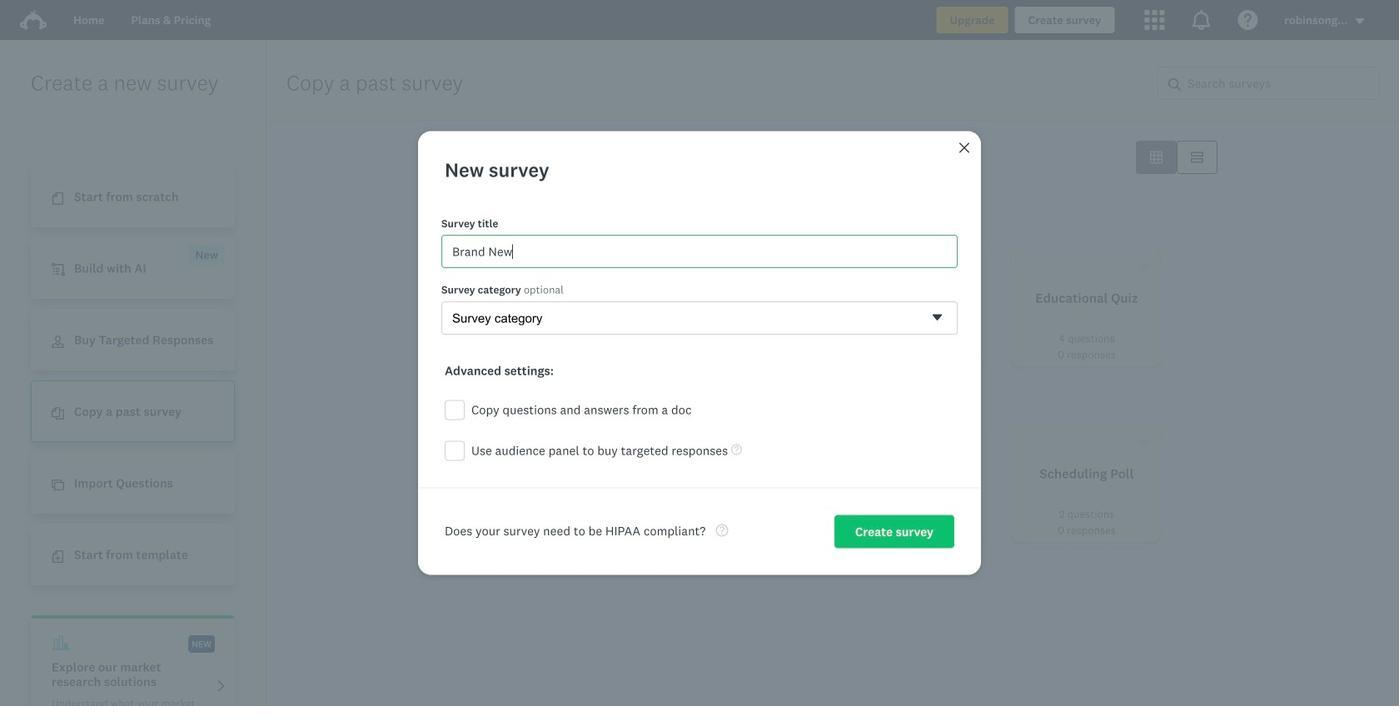 Task type: locate. For each thing, give the bounding box(es) containing it.
user image
[[52, 336, 64, 348]]

starfilled image
[[609, 260, 622, 272], [786, 260, 798, 272], [609, 436, 622, 448], [1139, 436, 1151, 448]]

search image
[[1169, 78, 1181, 91]]

clone image
[[52, 479, 64, 492]]

close image
[[958, 141, 971, 155], [960, 143, 970, 153]]

chevronright image
[[215, 680, 227, 693]]

dialog
[[418, 131, 981, 575]]

help icon image
[[1238, 10, 1258, 30]]

brand logo image
[[20, 7, 47, 33], [20, 10, 47, 30]]

products icon image
[[1145, 10, 1165, 30], [1145, 10, 1165, 30]]

dropdown arrow icon image
[[1355, 15, 1366, 27], [1356, 18, 1365, 24]]

documentclone image
[[52, 408, 64, 420]]



Task type: describe. For each thing, give the bounding box(es) containing it.
textboxmultiple image
[[1191, 151, 1204, 164]]

1 brand logo image from the top
[[20, 7, 47, 33]]

notification center icon image
[[1192, 10, 1212, 30]]

Survey name field
[[442, 235, 958, 268]]

starfilled image
[[1139, 260, 1151, 272]]

help image
[[732, 444, 742, 455]]

help image
[[716, 524, 728, 537]]

grid image
[[1151, 151, 1163, 164]]

document image
[[52, 193, 64, 205]]

Search surveys field
[[1181, 67, 1379, 99]]

2 brand logo image from the top
[[20, 10, 47, 30]]

documentplus image
[[52, 551, 64, 563]]



Task type: vqa. For each thing, say whether or not it's contained in the screenshot.
documentclone icon
yes



